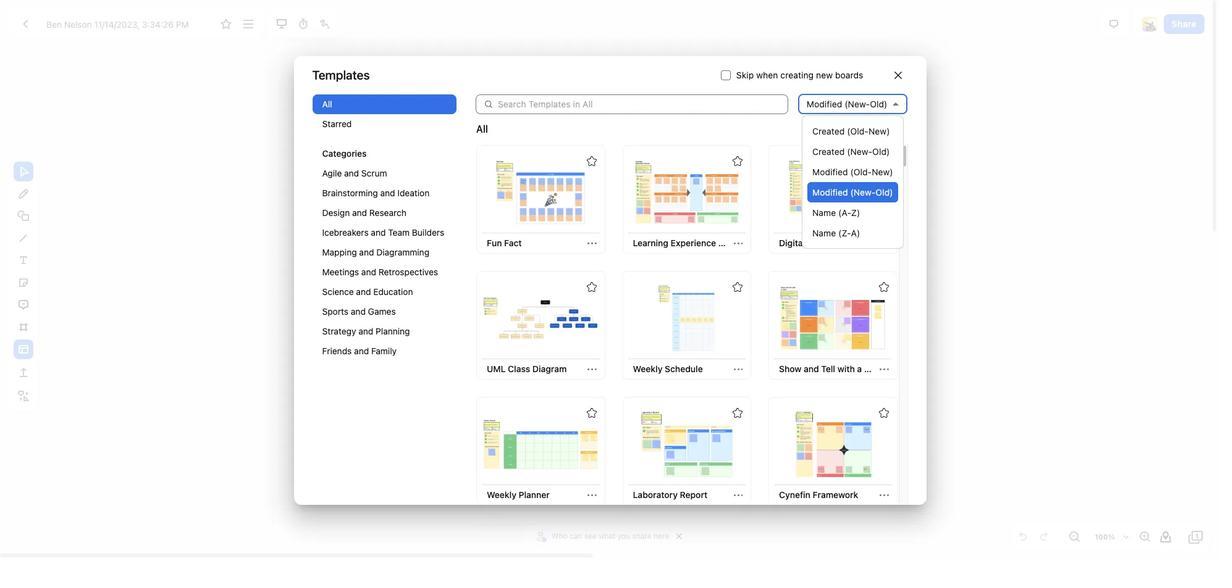 Task type: vqa. For each thing, say whether or not it's contained in the screenshot.
Upload PDFs and Images
yes



Task type: describe. For each thing, give the bounding box(es) containing it.
agile
[[322, 168, 342, 179]]

icebreakers and team builders
[[322, 227, 444, 238]]

weekly for weekly planner
[[487, 490, 517, 501]]

experience
[[671, 238, 716, 248]]

show and tell with a twist button
[[774, 360, 886, 380]]

agile and scrum
[[322, 168, 387, 179]]

laboratory report
[[633, 490, 708, 501]]

framework
[[813, 490, 859, 501]]

weekly for weekly schedule
[[633, 364, 663, 375]]

fun fact button
[[482, 234, 527, 253]]

zoom in image
[[1138, 530, 1153, 545]]

weekly schedule
[[633, 364, 703, 375]]

weekly planner button
[[482, 486, 555, 506]]

and for research
[[352, 208, 367, 218]]

ideation
[[398, 188, 430, 198]]

Search Templates in All text field
[[498, 95, 789, 114]]

who can see what you share here button
[[535, 528, 673, 546]]

list box containing created (old-new)
[[802, 116, 904, 249]]

and for education
[[356, 287, 371, 297]]

laboratory
[[633, 490, 678, 501]]

meetings
[[322, 267, 359, 277]]

mapping and diagramming
[[322, 247, 430, 258]]

star this whiteboard image for laboratory report
[[733, 409, 743, 419]]

card for template learning experience canvas element
[[623, 145, 752, 254]]

and for scrum
[[344, 168, 359, 179]]

brainstorming
[[322, 188, 378, 198]]

strategy
[[322, 326, 356, 337]]

marketing
[[808, 238, 849, 248]]

friends and family
[[322, 346, 397, 357]]

new) for created (old-new)
[[869, 126, 890, 137]]

thumbnail for weekly planner image
[[484, 411, 598, 478]]

card for template fun fact element
[[477, 145, 605, 254]]

fact
[[504, 238, 522, 248]]

new
[[817, 70, 833, 80]]

design and research
[[322, 208, 407, 218]]

with
[[838, 364, 855, 375]]

created (old-new) option
[[808, 121, 899, 142]]

mapping
[[322, 247, 357, 258]]

what
[[599, 532, 616, 541]]

laser image
[[318, 17, 332, 32]]

show and tell with a twist
[[779, 364, 886, 375]]

old) for modified (new-old) "popup button"
[[870, 99, 888, 109]]

strategy and planning
[[322, 326, 410, 337]]

(z-
[[839, 228, 851, 239]]

100 %
[[1096, 533, 1116, 541]]

schedule
[[665, 364, 703, 375]]

cynefin framework
[[779, 490, 859, 501]]

a
[[858, 364, 862, 375]]

design
[[322, 208, 350, 218]]

twist
[[865, 364, 886, 375]]

builders
[[412, 227, 444, 238]]

star this whiteboard image for weekly schedule
[[733, 282, 743, 292]]

canvas for digital marketing canvas
[[851, 238, 881, 248]]

star this whiteboard image for learning experience canvas
[[733, 156, 743, 166]]

learning experience canvas button
[[628, 234, 749, 253]]

scrum
[[362, 168, 387, 179]]

skip
[[737, 70, 754, 80]]

pages image
[[1189, 530, 1204, 545]]

diagramming
[[377, 247, 430, 258]]

star this whiteboard image for fun fact
[[587, 156, 597, 166]]

star this whiteboard image inside card for template digital marketing canvas element
[[879, 156, 889, 166]]

friends
[[322, 346, 352, 357]]

name for name (z-a)
[[813, 228, 836, 239]]

weekly schedule button
[[628, 360, 708, 380]]

thumbnail for digital marketing canvas image
[[776, 159, 891, 226]]

present image
[[274, 17, 289, 32]]

education
[[373, 287, 413, 297]]

modified (new-old) for modified (new-old) "popup button"
[[807, 99, 888, 109]]

show
[[779, 364, 802, 375]]

thumbnail for uml class diagram image
[[484, 285, 598, 352]]

who can see what you share here
[[552, 532, 670, 541]]

science and education
[[322, 287, 413, 297]]

thumbnail for learning experience canvas image
[[630, 159, 745, 226]]

games
[[368, 307, 396, 317]]

and for ideation
[[380, 188, 395, 198]]

diagram
[[533, 364, 567, 375]]

modified (new-old) for modified (new-old) option
[[813, 187, 894, 198]]

see
[[584, 532, 597, 541]]

card for template uml class diagram element
[[477, 271, 605, 380]]

templates
[[312, 68, 370, 82]]

created (new-old) option
[[808, 142, 899, 162]]

science
[[322, 287, 354, 297]]

card for template weekly schedule element
[[623, 271, 752, 380]]

planning
[[376, 326, 410, 337]]

categories
[[322, 148, 367, 159]]

all inside categories element
[[322, 99, 332, 109]]

and for diagramming
[[359, 247, 374, 258]]

modified (old-new)
[[813, 167, 894, 177]]

(a-
[[839, 208, 852, 218]]

family
[[371, 346, 397, 357]]

fun fact
[[487, 238, 522, 248]]

cynefin framework button
[[774, 486, 864, 506]]

created for created (old-new)
[[813, 126, 845, 137]]

name for name (a-z)
[[813, 208, 836, 218]]

meetings and retrospectives
[[322, 267, 438, 277]]

uml class diagram button
[[482, 360, 572, 380]]

more options for uml class diagram image
[[588, 365, 597, 374]]

when
[[757, 70, 778, 80]]

canvas for learning experience canvas
[[719, 238, 749, 248]]

uml class diagram
[[487, 364, 567, 375]]

name (a-z)
[[813, 208, 861, 218]]

fun
[[487, 238, 502, 248]]

more options for show and tell with a twist image
[[880, 365, 889, 374]]

name (z-a)
[[813, 228, 861, 239]]

comment panel image
[[1107, 17, 1122, 32]]

modified (new-old) option
[[808, 182, 899, 203]]

more options for cynefin framework image
[[880, 491, 889, 500]]



Task type: locate. For each thing, give the bounding box(es) containing it.
modified inside "popup button"
[[807, 99, 843, 109]]

and for tell
[[804, 364, 819, 375]]

old) down modified (old-new) option
[[876, 187, 894, 198]]

sports and games
[[322, 307, 396, 317]]

(new- up created (old-new) option
[[845, 99, 870, 109]]

1 vertical spatial created
[[813, 146, 845, 157]]

modified for modified (new-old) option
[[813, 187, 848, 198]]

(old- inside option
[[848, 126, 869, 137]]

laboratory report button
[[628, 486, 713, 506]]

(old- up the created (new-old) option
[[848, 126, 869, 137]]

weekly inside button
[[487, 490, 517, 501]]

card for template cynefin framework element
[[769, 398, 898, 506]]

and up research at top left
[[380, 188, 395, 198]]

dashboard image
[[18, 17, 33, 32]]

creating
[[781, 70, 814, 80]]

and right agile
[[344, 168, 359, 179]]

and down brainstorming
[[352, 208, 367, 218]]

weekly
[[633, 364, 663, 375], [487, 490, 517, 501]]

and up 'friends and family' on the bottom of page
[[359, 326, 374, 337]]

thumbnail for cynefin framework image
[[776, 411, 891, 478]]

star this whiteboard image inside card for template cynefin framework element
[[879, 409, 889, 419]]

star this whiteboard image
[[733, 282, 743, 292], [587, 409, 597, 419], [879, 409, 889, 419]]

1 vertical spatial modified (new-old)
[[813, 187, 894, 198]]

(old- up modified (new-old) option
[[851, 167, 872, 177]]

name
[[813, 208, 836, 218], [813, 228, 836, 239]]

and up sports and games
[[356, 287, 371, 297]]

(new- inside "popup button"
[[845, 99, 870, 109]]

class
[[508, 364, 530, 375]]

star this whiteboard image inside card for template show and tell with a twist element
[[879, 282, 889, 292]]

modified (new-old) inside "popup button"
[[807, 99, 888, 109]]

card for template weekly planner element
[[477, 398, 605, 506]]

thumbnail for fun fact image
[[484, 159, 598, 226]]

weekly planner
[[487, 490, 550, 501]]

star this whiteboard image inside card for template uml class diagram element
[[587, 282, 597, 292]]

(new- for modified (new-old) "popup button"
[[845, 99, 870, 109]]

and for team
[[371, 227, 386, 238]]

modified (new-old) button
[[798, 84, 908, 124]]

canvas down z)
[[851, 238, 881, 248]]

new)
[[869, 126, 890, 137], [872, 167, 894, 177]]

and up strategy and planning
[[351, 307, 366, 317]]

old) up created (old-new) option
[[870, 99, 888, 109]]

thumbnail for show and tell with a twist image
[[776, 285, 891, 352]]

skip when creating new boards
[[737, 70, 864, 80]]

2 horizontal spatial star this whiteboard image
[[879, 409, 889, 419]]

learning experience canvas
[[633, 238, 749, 248]]

2 canvas from the left
[[851, 238, 881, 248]]

and
[[344, 168, 359, 179], [380, 188, 395, 198], [352, 208, 367, 218], [371, 227, 386, 238], [359, 247, 374, 258], [361, 267, 376, 277], [356, 287, 371, 297], [351, 307, 366, 317], [359, 326, 374, 337], [354, 346, 369, 357], [804, 364, 819, 375]]

1 vertical spatial modified
[[813, 167, 848, 177]]

star this whiteboard image inside card for template weekly schedule element
[[733, 282, 743, 292]]

2 created from the top
[[813, 146, 845, 157]]

created up created (new-old)
[[813, 126, 845, 137]]

templates image
[[16, 342, 31, 357]]

modified for modified (old-new) option
[[813, 167, 848, 177]]

share
[[633, 532, 652, 541]]

1 vertical spatial (old-
[[851, 167, 872, 177]]

0 vertical spatial (old-
[[848, 126, 869, 137]]

new) up the created (new-old) option
[[869, 126, 890, 137]]

name left (a-
[[813, 208, 836, 218]]

0 vertical spatial weekly
[[633, 364, 663, 375]]

modified down created (new-old)
[[813, 167, 848, 177]]

star this whiteboard image for cynefin framework
[[879, 409, 889, 419]]

1 vertical spatial old)
[[873, 146, 890, 157]]

new) for modified (old-new)
[[872, 167, 894, 177]]

(old-
[[848, 126, 869, 137], [851, 167, 872, 177]]

new) up modified (new-old) option
[[872, 167, 894, 177]]

(new- for modified (new-old) option
[[851, 187, 876, 198]]

share button
[[1164, 14, 1205, 34]]

and for family
[[354, 346, 369, 357]]

0 horizontal spatial star this whiteboard image
[[587, 409, 597, 419]]

retrospectives
[[379, 267, 438, 277]]

(old- for created
[[848, 126, 869, 137]]

research
[[370, 208, 407, 218]]

0 horizontal spatial all
[[322, 99, 332, 109]]

(new- up z)
[[851, 187, 876, 198]]

canvas inside button
[[851, 238, 881, 248]]

all element
[[475, 144, 899, 562]]

list box
[[802, 116, 904, 249]]

weekly left schedule
[[633, 364, 663, 375]]

canvas right experience
[[719, 238, 749, 248]]

0 vertical spatial modified
[[807, 99, 843, 109]]

old) for modified (new-old) option
[[876, 187, 894, 198]]

z)
[[852, 208, 861, 218]]

cynefin
[[779, 490, 811, 501]]

timer image
[[296, 17, 311, 32]]

learning
[[633, 238, 669, 248]]

0 vertical spatial all
[[322, 99, 332, 109]]

100
[[1096, 533, 1109, 541]]

more options for laboratory report image
[[734, 491, 743, 500]]

1 name from the top
[[813, 208, 836, 218]]

a)
[[851, 228, 861, 239]]

modified up name (a-z)
[[813, 187, 848, 198]]

and for games
[[351, 307, 366, 317]]

and up meetings and retrospectives
[[359, 247, 374, 258]]

canvas inside button
[[719, 238, 749, 248]]

and for planning
[[359, 326, 374, 337]]

can
[[570, 532, 582, 541]]

card for template show and tell with a twist element
[[769, 271, 898, 380]]

1 horizontal spatial weekly
[[633, 364, 663, 375]]

canvas
[[719, 238, 749, 248], [851, 238, 881, 248]]

team
[[388, 227, 410, 238]]

0 vertical spatial name
[[813, 208, 836, 218]]

star this whiteboard image for show and tell with a twist
[[879, 282, 889, 292]]

0 horizontal spatial canvas
[[719, 238, 749, 248]]

and up "science and education"
[[361, 267, 376, 277]]

star this whiteboard image inside card for template laboratory report element
[[733, 409, 743, 419]]

modified (new-old) down modified (old-new) option
[[813, 187, 894, 198]]

old) down created (old-new) option
[[873, 146, 890, 157]]

name (z-a) option
[[808, 223, 899, 244]]

more options for weekly planner image
[[588, 491, 597, 500]]

%
[[1109, 533, 1116, 541]]

(new- for the created (new-old) option
[[848, 146, 873, 157]]

2 vertical spatial old)
[[876, 187, 894, 198]]

1 horizontal spatial canvas
[[851, 238, 881, 248]]

and up 'mapping and diagramming'
[[371, 227, 386, 238]]

and down strategy and planning
[[354, 346, 369, 357]]

0 vertical spatial modified (new-old)
[[807, 99, 888, 109]]

thumbnail for laboratory report image
[[630, 411, 745, 478]]

zoom out image
[[1067, 530, 1082, 545]]

here
[[654, 532, 670, 541]]

(old- for modified
[[851, 167, 872, 177]]

(new- down created (old-new) option
[[848, 146, 873, 157]]

weekly inside button
[[633, 364, 663, 375]]

star this whiteboard image down more options for show and tell with a twist image at the bottom of the page
[[879, 409, 889, 419]]

modified (new-old) up created (old-new)
[[807, 99, 888, 109]]

modified down new
[[807, 99, 843, 109]]

0 horizontal spatial weekly
[[487, 490, 517, 501]]

more options for learning experience canvas image
[[734, 239, 743, 248]]

old) inside "popup button"
[[870, 99, 888, 109]]

star this whiteboard image
[[219, 17, 234, 32], [587, 156, 597, 166], [733, 156, 743, 166], [879, 156, 889, 166], [587, 282, 597, 292], [879, 282, 889, 292], [733, 409, 743, 419]]

created (new-old)
[[813, 146, 890, 157]]

more tools image
[[16, 389, 31, 404]]

2 name from the top
[[813, 228, 836, 239]]

modified for modified (new-old) "popup button"
[[807, 99, 843, 109]]

digital marketing canvas
[[779, 238, 881, 248]]

0 vertical spatial (new-
[[845, 99, 870, 109]]

created
[[813, 126, 845, 137], [813, 146, 845, 157]]

name left (z-
[[813, 228, 836, 239]]

1 horizontal spatial all
[[477, 124, 488, 135]]

(old- inside option
[[851, 167, 872, 177]]

old) for the created (new-old) option
[[873, 146, 890, 157]]

1 vertical spatial weekly
[[487, 490, 517, 501]]

2 vertical spatial (new-
[[851, 187, 876, 198]]

tell
[[822, 364, 836, 375]]

more options image
[[241, 17, 256, 32]]

0 vertical spatial old)
[[870, 99, 888, 109]]

modified
[[807, 99, 843, 109], [813, 167, 848, 177], [813, 187, 848, 198]]

created for created (new-old)
[[813, 146, 845, 157]]

modified (new-old) inside option
[[813, 187, 894, 198]]

modified (old-new) option
[[808, 162, 899, 182]]

digital
[[779, 238, 806, 248]]

and left tell
[[804, 364, 819, 375]]

1 horizontal spatial star this whiteboard image
[[733, 282, 743, 292]]

1 vertical spatial name
[[813, 228, 836, 239]]

0 vertical spatial created
[[813, 126, 845, 137]]

created (old-new)
[[813, 126, 890, 137]]

you
[[618, 532, 630, 541]]

brainstorming and ideation
[[322, 188, 430, 198]]

star this whiteboard image down more options for learning experience canvas icon
[[733, 282, 743, 292]]

1 vertical spatial all
[[477, 124, 488, 135]]

created down created (old-new)
[[813, 146, 845, 157]]

more options for weekly schedule image
[[734, 365, 743, 374]]

sports
[[322, 307, 349, 317]]

upload pdfs and images image
[[16, 366, 31, 380]]

thumbnail for weekly schedule image
[[630, 285, 745, 352]]

1 canvas from the left
[[719, 238, 749, 248]]

uml
[[487, 364, 506, 375]]

star this whiteboard image for uml class diagram
[[587, 282, 597, 292]]

card for template laboratory report element
[[623, 398, 752, 506]]

report
[[680, 490, 708, 501]]

(new-
[[845, 99, 870, 109], [848, 146, 873, 157], [851, 187, 876, 198]]

1 created from the top
[[813, 126, 845, 137]]

name (a-z) option
[[808, 203, 899, 223]]

boards
[[836, 70, 864, 80]]

new) inside created (old-new) option
[[869, 126, 890, 137]]

star this whiteboard image for weekly planner
[[587, 409, 597, 419]]

old)
[[870, 99, 888, 109], [873, 146, 890, 157], [876, 187, 894, 198]]

who
[[552, 532, 568, 541]]

star this whiteboard image down more options for uml class diagram icon
[[587, 409, 597, 419]]

more options for fun fact image
[[588, 239, 597, 248]]

star this whiteboard image inside card for template weekly planner element
[[587, 409, 597, 419]]

0 vertical spatial new)
[[869, 126, 890, 137]]

and for retrospectives
[[361, 267, 376, 277]]

1 vertical spatial new)
[[872, 167, 894, 177]]

planner
[[519, 490, 550, 501]]

icebreakers
[[322, 227, 369, 238]]

new) inside modified (old-new) option
[[872, 167, 894, 177]]

1 vertical spatial (new-
[[848, 146, 873, 157]]

modified (new-old)
[[807, 99, 888, 109], [813, 187, 894, 198]]

and inside show and tell with a twist button
[[804, 364, 819, 375]]

all
[[322, 99, 332, 109], [477, 124, 488, 135]]

created inside option
[[813, 126, 845, 137]]

card for template digital marketing canvas element
[[769, 145, 898, 254]]

share
[[1172, 18, 1197, 29]]

categories element
[[312, 95, 457, 374]]

starred
[[322, 119, 352, 129]]

created inside option
[[813, 146, 845, 157]]

Document name text field
[[37, 14, 215, 34]]

2 vertical spatial modified
[[813, 187, 848, 198]]

all status
[[477, 122, 488, 137]]

weekly left the planner
[[487, 490, 517, 501]]



